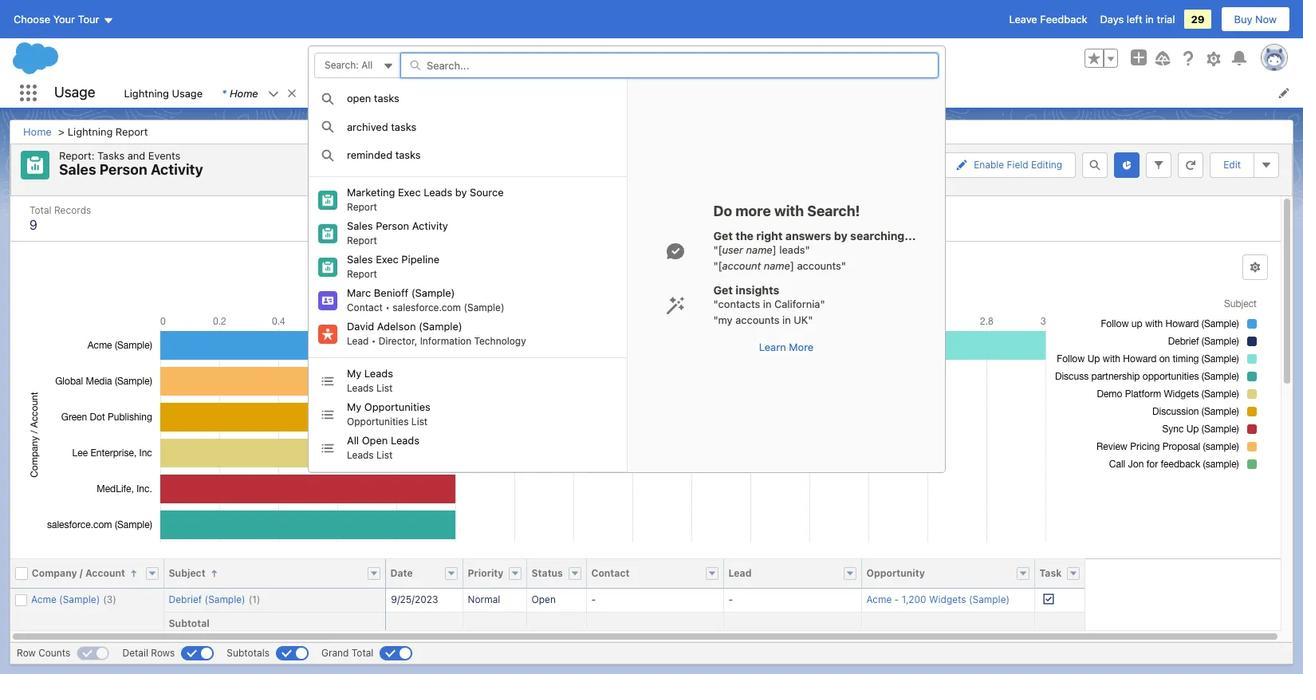 Task type: vqa. For each thing, say whether or not it's contained in the screenshot.
the topmost By
yes



Task type: describe. For each thing, give the bounding box(es) containing it.
leads down all
[[347, 449, 374, 461]]

tasks for reminded tasks
[[396, 148, 421, 161]]

by inside get the right answers by searching... "[ user name ] leads" "[ account name ] accounts"
[[835, 229, 848, 243]]

david adelson (sample) lead • director, information technology
[[347, 320, 526, 347]]

accounts
[[736, 313, 780, 326]]

marketing exec leads by source option
[[309, 183, 627, 217]]

marc benioff (sample) contact • salesforce.com (sample)
[[347, 286, 505, 314]]

"my
[[714, 313, 733, 326]]

open tasks option
[[309, 85, 627, 113]]

by inside marketing exec leads by source report
[[456, 186, 467, 199]]

|
[[409, 87, 413, 99]]

text default image for my leads
[[322, 375, 334, 387]]

archived tasks option
[[309, 113, 627, 141]]

sales exec pipeline option
[[309, 250, 627, 284]]

adelson
[[377, 320, 416, 333]]

lead image
[[318, 324, 338, 344]]

text default image for reminded tasks option
[[322, 149, 334, 162]]

search!
[[808, 203, 861, 220]]

leads"
[[780, 244, 811, 256]]

insights
[[736, 283, 780, 297]]

leave feedback
[[1010, 13, 1088, 26]]

trial
[[1157, 13, 1176, 26]]

days
[[1101, 13, 1125, 26]]

search...
[[499, 52, 541, 65]]

lightning usage link
[[114, 78, 212, 108]]

Search... search field
[[401, 53, 939, 78]]

reminded tasks
[[347, 148, 421, 161]]

salesforce.com
[[393, 302, 461, 314]]

open tasks
[[347, 92, 400, 105]]

reminded tasks option
[[309, 141, 627, 170]]

open
[[347, 92, 371, 105]]

person
[[376, 219, 409, 232]]

source
[[470, 186, 504, 199]]

suggestions list box
[[309, 85, 627, 472]]

report for exec
[[347, 268, 377, 280]]

sales exec pipeline report
[[347, 253, 440, 280]]

• for benioff
[[386, 302, 390, 314]]

archived tasks
[[347, 120, 417, 133]]

leads for exec
[[424, 186, 453, 199]]

pipeline
[[402, 253, 440, 266]]

contact image
[[318, 291, 338, 310]]

get insights "contacts in california" "my accounts in uk"
[[714, 283, 826, 326]]

leads down director,
[[365, 367, 393, 380]]

right
[[757, 229, 783, 243]]

• for adelson
[[372, 335, 376, 347]]

information
[[420, 335, 472, 347]]

text default image inside archived tasks option
[[322, 121, 334, 133]]

list containing lightning usage
[[114, 78, 1304, 108]]

1 horizontal spatial in
[[783, 313, 791, 326]]

my opportunities opportunities list
[[347, 400, 431, 428]]

*
[[222, 87, 227, 99]]

days left in trial
[[1101, 13, 1176, 26]]

(sample) for marc benioff (sample)
[[412, 286, 455, 299]]

uk"
[[794, 313, 813, 326]]

text default image for my opportunities
[[322, 408, 334, 421]]

my opportunities option
[[309, 398, 627, 431]]

29
[[1192, 13, 1205, 26]]

get the right answers by searching... "[ user name ] leads" "[ account name ] accounts"
[[714, 229, 916, 272]]

search... button
[[468, 45, 787, 71]]

(sample) for david adelson (sample)
[[419, 320, 463, 333]]

technology
[[474, 335, 526, 347]]

list item containing *
[[212, 78, 305, 108]]

0 horizontal spatial ]
[[773, 244, 777, 256]]

david
[[347, 320, 374, 333]]

tour
[[78, 13, 99, 26]]

report image
[[318, 224, 338, 243]]

get for get insights
[[714, 283, 733, 297]]

your
[[53, 13, 75, 26]]

my leads option
[[309, 364, 627, 398]]

lead
[[347, 335, 369, 347]]

left
[[1127, 13, 1143, 26]]

analytics link
[[587, 78, 658, 108]]

1 horizontal spatial ]
[[791, 259, 795, 272]]

0 vertical spatial name
[[747, 244, 773, 256]]



Task type: locate. For each thing, give the bounding box(es) containing it.
1 vertical spatial list
[[412, 416, 428, 428]]

2 report from the top
[[347, 235, 377, 247]]

0 vertical spatial sales
[[347, 219, 373, 232]]

get up "contacts
[[714, 283, 733, 297]]

2 horizontal spatial in
[[1146, 13, 1155, 26]]

1 vertical spatial report image
[[318, 257, 338, 277]]

0 vertical spatial my
[[322, 87, 337, 99]]

0 vertical spatial get
[[714, 229, 733, 243]]

accounts"
[[798, 259, 847, 272]]

text default image inside my leads option
[[322, 375, 334, 387]]

usage
[[54, 84, 95, 101], [172, 87, 203, 99]]

0 vertical spatial "[
[[714, 244, 723, 256]]

report inside sales exec pipeline report
[[347, 268, 377, 280]]

0 horizontal spatial usage
[[54, 84, 95, 101]]

•
[[386, 302, 390, 314], [372, 335, 376, 347]]

1 report image from the top
[[318, 190, 338, 209]]

list for opportunities
[[412, 416, 428, 428]]

text default image inside open tasks 'option'
[[322, 92, 334, 105]]

2 sales from the top
[[347, 253, 373, 266]]

report image up report icon
[[318, 190, 338, 209]]

archived
[[347, 120, 388, 133]]

1 vertical spatial in
[[764, 298, 772, 311]]

list down open
[[377, 449, 393, 461]]

by down search! at the right top of the page
[[835, 229, 848, 243]]

(sample)
[[412, 286, 455, 299], [464, 302, 505, 314], [419, 320, 463, 333]]

2 vertical spatial tasks
[[396, 148, 421, 161]]

text default image left my leads leads list
[[322, 375, 334, 387]]

get
[[714, 229, 733, 243], [714, 283, 733, 297]]

• right lead
[[372, 335, 376, 347]]

leads inside marketing exec leads by source report
[[424, 186, 453, 199]]

report inside sales person activity report
[[347, 235, 377, 247]]

text default image
[[286, 88, 297, 99], [322, 92, 334, 105], [322, 149, 334, 162], [666, 296, 685, 315], [322, 442, 334, 454]]

the
[[736, 229, 754, 243]]

0 vertical spatial report image
[[318, 190, 338, 209]]

do more with search!
[[714, 203, 861, 220]]

sales inside sales exec pipeline report
[[347, 253, 373, 266]]

contact
[[347, 302, 383, 314]]

tasks inside 'option'
[[374, 92, 400, 105]]

user
[[723, 244, 744, 256]]

in
[[1146, 13, 1155, 26], [764, 298, 772, 311], [783, 313, 791, 326]]

1 vertical spatial •
[[372, 335, 376, 347]]

my down my leads leads list
[[347, 400, 362, 413]]

sales for sales exec pipeline
[[347, 253, 373, 266]]

buy now
[[1235, 13, 1278, 26]]

usage left lightning
[[54, 84, 95, 101]]

sales inside sales person activity report
[[347, 219, 373, 232]]

1 vertical spatial ]
[[791, 259, 795, 272]]

1 vertical spatial exec
[[376, 253, 399, 266]]

report image inside marketing exec leads by source option
[[318, 190, 338, 209]]

list
[[114, 78, 1304, 108]]

2 vertical spatial my
[[347, 400, 362, 413]]

reminded
[[347, 148, 393, 161]]

feedback
[[1041, 13, 1088, 26]]

home
[[230, 87, 258, 99]]

marketing exec leads by source report
[[347, 186, 504, 213]]

director,
[[379, 335, 418, 347]]

sales for sales person activity
[[347, 219, 373, 232]]

report up marc
[[347, 268, 377, 280]]

0 horizontal spatial •
[[372, 335, 376, 347]]

sales person activity report
[[347, 219, 448, 247]]

get for get the right answers by searching...
[[714, 229, 733, 243]]

2 vertical spatial (sample)
[[419, 320, 463, 333]]

tasks for open tasks
[[374, 92, 400, 105]]

report down the person
[[347, 235, 377, 247]]

0 vertical spatial in
[[1146, 13, 1155, 26]]

1 vertical spatial name
[[764, 259, 791, 272]]

name down "right"
[[747, 244, 773, 256]]

by
[[456, 186, 467, 199], [835, 229, 848, 243]]

exec down sales person activity report
[[376, 253, 399, 266]]

california"
[[775, 298, 826, 311]]

my for my opportunities opportunities list
[[347, 400, 362, 413]]

my opportunities | opportunities
[[322, 87, 482, 99]]

leads up my opportunities opportunities list
[[347, 382, 374, 394]]

text default image
[[322, 121, 334, 133], [666, 242, 685, 261], [322, 375, 334, 387], [322, 408, 334, 421]]

leads
[[424, 186, 453, 199], [365, 367, 393, 380], [347, 382, 374, 394], [391, 434, 420, 447], [347, 449, 374, 461]]

]
[[773, 244, 777, 256], [791, 259, 795, 272]]

2 get from the top
[[714, 283, 733, 297]]

searching...
[[851, 229, 916, 243]]

my inside list item
[[322, 87, 337, 99]]

all open leads option
[[309, 431, 627, 465]]

1 vertical spatial report
[[347, 235, 377, 247]]

my opportunities | opportunities list item
[[305, 78, 496, 108]]

1 report from the top
[[347, 201, 377, 213]]

my inside my opportunities opportunities list
[[347, 400, 362, 413]]

all
[[347, 434, 359, 447]]

2 vertical spatial in
[[783, 313, 791, 326]]

do
[[714, 203, 733, 220]]

0 vertical spatial exec
[[398, 186, 421, 199]]

2 report image from the top
[[318, 257, 338, 277]]

tasks
[[374, 92, 400, 105], [391, 120, 417, 133], [396, 148, 421, 161]]

text default image left user at the top right of page
[[666, 242, 685, 261]]

list up my opportunities opportunities list
[[377, 382, 393, 394]]

text default image inside reminded tasks option
[[322, 149, 334, 162]]

analytics list item
[[587, 78, 694, 108]]

text default image inside all open leads option
[[322, 442, 334, 454]]

1 horizontal spatial •
[[386, 302, 390, 314]]

my leads leads list
[[347, 367, 393, 394]]

1 sales from the top
[[347, 219, 373, 232]]

list up all open leads leads list
[[412, 416, 428, 428]]

activity
[[412, 219, 448, 232]]

leads for open
[[391, 434, 420, 447]]

in left uk"
[[783, 313, 791, 326]]

text default image left all
[[322, 442, 334, 454]]

report for person
[[347, 235, 377, 247]]

list inside my leads leads list
[[377, 382, 393, 394]]

tasks right reminded
[[396, 148, 421, 161]]

sales up marc
[[347, 253, 373, 266]]

* home
[[222, 87, 258, 99]]

choose your tour button
[[13, 6, 115, 32]]

leave feedback link
[[1010, 13, 1088, 26]]

] down leads"
[[791, 259, 795, 272]]

"[ down user at the top right of page
[[714, 259, 723, 272]]

text default image for open tasks 'option'
[[322, 92, 334, 105]]

1 horizontal spatial by
[[835, 229, 848, 243]]

0 horizontal spatial in
[[764, 298, 772, 311]]

buy
[[1235, 13, 1253, 26]]

list inside all open leads leads list
[[377, 449, 393, 461]]

(sample) up salesforce.com
[[412, 286, 455, 299]]

lightning usage
[[124, 87, 203, 99]]

3 report from the top
[[347, 268, 377, 280]]

text default image inside my opportunities option
[[322, 408, 334, 421]]

get up user at the top right of page
[[714, 229, 733, 243]]

my inside my leads leads list
[[347, 367, 362, 380]]

choose your tour
[[14, 13, 99, 26]]

2 vertical spatial list
[[377, 449, 393, 461]]

1 vertical spatial (sample)
[[464, 302, 505, 314]]

(sample) up david adelson (sample) option
[[464, 302, 505, 314]]

2 vertical spatial report
[[347, 268, 377, 280]]

in right left
[[1146, 13, 1155, 26]]

with
[[775, 203, 805, 220]]

leave
[[1010, 13, 1038, 26]]

my for my opportunities | opportunities
[[322, 87, 337, 99]]

sales left the person
[[347, 219, 373, 232]]

report image up contact image
[[318, 257, 338, 277]]

report
[[347, 201, 377, 213], [347, 235, 377, 247], [347, 268, 377, 280]]

choose
[[14, 13, 50, 26]]

list for leads
[[377, 382, 393, 394]]

"contacts
[[714, 298, 761, 311]]

exec up the person
[[398, 186, 421, 199]]

more
[[736, 203, 771, 220]]

1 vertical spatial "[
[[714, 259, 723, 272]]

my
[[322, 87, 337, 99], [347, 367, 362, 380], [347, 400, 362, 413]]

my left 'open' on the left of the page
[[322, 87, 337, 99]]

leads up activity
[[424, 186, 453, 199]]

marc
[[347, 286, 371, 299]]

get inside get insights "contacts in california" "my accounts in uk"
[[714, 283, 733, 297]]

report image for marketing
[[318, 190, 338, 209]]

text default image right home
[[286, 88, 297, 99]]

my for my leads leads list
[[347, 367, 362, 380]]

name
[[747, 244, 773, 256], [764, 259, 791, 272]]

leads right open
[[391, 434, 420, 447]]

1 "[ from the top
[[714, 244, 723, 256]]

now
[[1256, 13, 1278, 26]]

"[ up account
[[714, 244, 723, 256]]

group
[[1085, 49, 1119, 68]]

opportunities
[[340, 87, 406, 99], [416, 87, 482, 99], [365, 400, 431, 413], [347, 416, 409, 428]]

text default image for all open leads option
[[322, 442, 334, 454]]

1 horizontal spatial usage
[[172, 87, 203, 99]]

] down "right"
[[773, 244, 777, 256]]

0 vertical spatial (sample)
[[412, 286, 455, 299]]

1 get from the top
[[714, 229, 733, 243]]

exec inside sales exec pipeline report
[[376, 253, 399, 266]]

account
[[723, 259, 761, 272]]

1 vertical spatial sales
[[347, 253, 373, 266]]

tasks down my opportunities | opportunities
[[391, 120, 417, 133]]

(sample) inside david adelson (sample) lead • director, information technology
[[419, 320, 463, 333]]

text default image left 'open' on the left of the page
[[322, 92, 334, 105]]

marketing
[[347, 186, 395, 199]]

(sample) up information
[[419, 320, 463, 333]]

leads for leads
[[347, 382, 374, 394]]

text default image left archived
[[322, 121, 334, 133]]

usage left *
[[172, 87, 203, 99]]

lightning
[[124, 87, 169, 99]]

0 vertical spatial list
[[377, 382, 393, 394]]

1 vertical spatial my
[[347, 367, 362, 380]]

david adelson (sample) option
[[309, 317, 627, 351]]

exec for marketing
[[398, 186, 421, 199]]

0 vertical spatial report
[[347, 201, 377, 213]]

• inside marc benioff (sample) contact • salesforce.com (sample)
[[386, 302, 390, 314]]

list
[[377, 382, 393, 394], [412, 416, 428, 428], [377, 449, 393, 461]]

0 vertical spatial •
[[386, 302, 390, 314]]

text default image left my opportunities opportunities list
[[322, 408, 334, 421]]

sales
[[347, 219, 373, 232], [347, 253, 373, 266]]

• down benioff
[[386, 302, 390, 314]]

my opportunities | opportunities link
[[305, 78, 482, 108]]

report down marketing
[[347, 201, 377, 213]]

text default image left reminded
[[322, 149, 334, 162]]

benioff
[[374, 286, 409, 299]]

by left source
[[456, 186, 467, 199]]

answers
[[786, 229, 832, 243]]

0 vertical spatial tasks
[[374, 92, 400, 105]]

report image for sales
[[318, 257, 338, 277]]

1 vertical spatial by
[[835, 229, 848, 243]]

open
[[362, 434, 388, 447]]

name down leads"
[[764, 259, 791, 272]]

in down insights
[[764, 298, 772, 311]]

exec inside marketing exec leads by source report
[[398, 186, 421, 199]]

text default image for get the right answers by searching...
[[666, 242, 685, 261]]

report inside marketing exec leads by source report
[[347, 201, 377, 213]]

text default image left "my
[[666, 296, 685, 315]]

report image inside sales exec pipeline option
[[318, 257, 338, 277]]

my down lead
[[347, 367, 362, 380]]

• inside david adelson (sample) lead • director, information technology
[[372, 335, 376, 347]]

tasks for archived tasks
[[391, 120, 417, 133]]

all open leads leads list
[[347, 434, 420, 461]]

1 vertical spatial get
[[714, 283, 733, 297]]

buy now button
[[1221, 6, 1291, 32]]

exec for sales
[[376, 253, 399, 266]]

get inside get the right answers by searching... "[ user name ] leads" "[ account name ] accounts"
[[714, 229, 733, 243]]

marc benioff (sample) option
[[309, 284, 627, 317]]

0 vertical spatial by
[[456, 186, 467, 199]]

list item
[[212, 78, 305, 108]]

0 vertical spatial ]
[[773, 244, 777, 256]]

2 "[ from the top
[[714, 259, 723, 272]]

exec
[[398, 186, 421, 199], [376, 253, 399, 266]]

report image
[[318, 190, 338, 209], [318, 257, 338, 277]]

0 horizontal spatial by
[[456, 186, 467, 199]]

1 vertical spatial tasks
[[391, 120, 417, 133]]

tasks left |
[[374, 92, 400, 105]]

analytics
[[604, 87, 648, 99]]

sales person activity option
[[309, 217, 627, 250]]

list inside my opportunities opportunities list
[[412, 416, 428, 428]]

"[
[[714, 244, 723, 256], [714, 259, 723, 272]]



